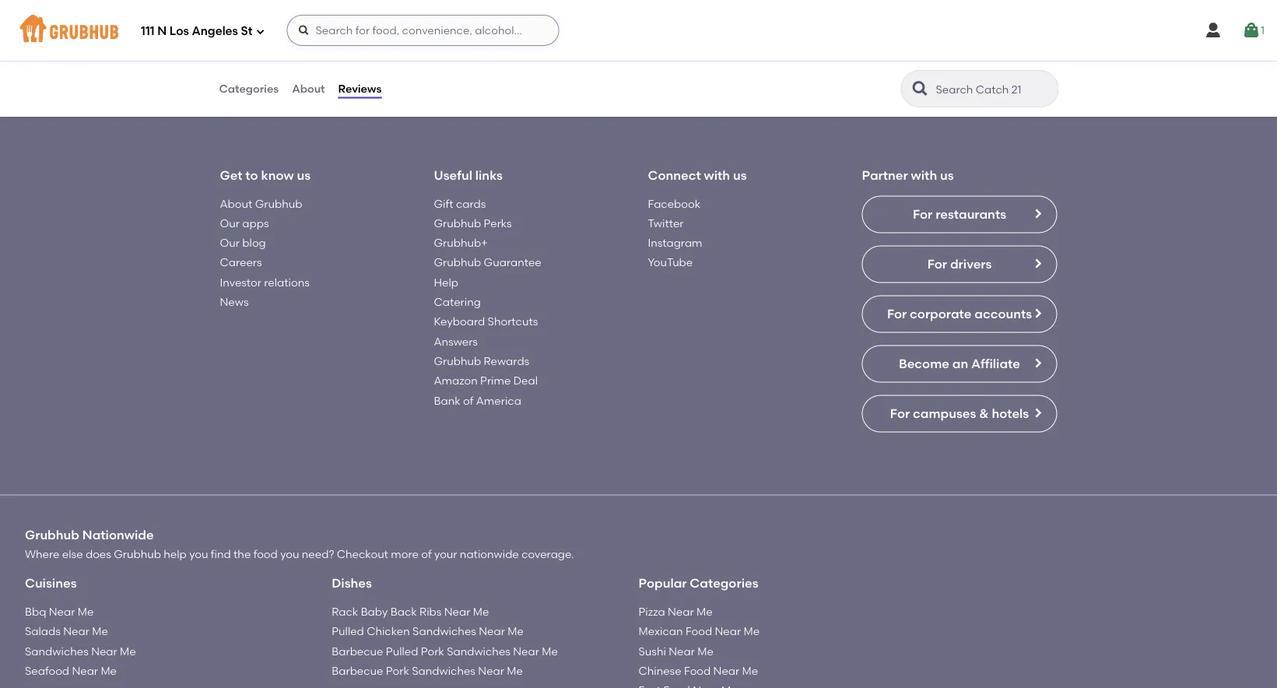 Task type: describe. For each thing, give the bounding box(es) containing it.
right image for for corporate accounts
[[1032, 307, 1044, 319]]

relations
[[264, 276, 310, 289]]

restaurants near me
[[300, 61, 411, 75]]

get to know us
[[220, 168, 311, 183]]

21
[[680, 61, 690, 75]]

our apps link
[[220, 216, 269, 230]]

rack baby back ribs near me pulled chicken sandwiches near me barbecue pulled pork sandwiches near me barbecue pork sandwiches near me
[[332, 605, 558, 677]]

apps
[[242, 216, 269, 230]]

youtube link
[[648, 256, 693, 269]]

for corporate accounts
[[887, 306, 1032, 321]]

partner with us
[[862, 168, 954, 183]]

for drivers
[[928, 256, 992, 271]]

seafood
[[25, 664, 69, 677]]

help link
[[434, 276, 459, 289]]

pizza
[[639, 605, 665, 618]]

1 barbecue from the top
[[332, 644, 383, 658]]

111 n los angeles st
[[141, 24, 253, 38]]

more
[[391, 548, 419, 561]]

campuses
[[913, 406, 976, 421]]

grubhub link
[[237, 61, 284, 75]]

amazon
[[434, 374, 478, 387]]

keyboard
[[434, 315, 485, 328]]

downtown los angeles link
[[506, 61, 628, 75]]

of inside grubhub nationwide where else does grubhub help you find the food you need? checkout more of your nationwide coverage.
[[421, 548, 432, 561]]

with for partner
[[911, 168, 937, 183]]

nationwide
[[460, 548, 519, 561]]

restaurants
[[300, 61, 364, 75]]

drivers
[[950, 256, 992, 271]]

the
[[234, 548, 251, 561]]

1 horizontal spatial angeles
[[448, 61, 490, 75]]

where
[[25, 548, 60, 561]]

instagram
[[648, 236, 703, 249]]

grubhub inside about grubhub our apps our blog careers investor relations news
[[255, 197, 302, 210]]

111
[[141, 24, 155, 38]]

pizza near me link
[[639, 605, 713, 618]]

restaurants near me link
[[300, 61, 411, 75]]

youtube
[[648, 256, 693, 269]]

about grubhub link
[[220, 197, 302, 210]]

else
[[62, 548, 83, 561]]

facebook
[[648, 197, 701, 210]]

categories inside button
[[219, 82, 279, 95]]

st
[[241, 24, 253, 38]]

categories button
[[218, 61, 280, 117]]

partner
[[862, 168, 908, 183]]

downtown
[[506, 61, 563, 75]]

careers
[[220, 256, 262, 269]]

for restaurants link
[[862, 196, 1058, 233]]

cuisines
[[25, 576, 77, 591]]

&
[[979, 406, 989, 421]]

grubhub down gift cards link
[[434, 216, 481, 230]]

popular categories
[[639, 576, 759, 591]]

for corporate accounts link
[[862, 295, 1058, 333]]

news link
[[220, 295, 249, 308]]

deal
[[514, 374, 538, 387]]

1 our from the top
[[220, 216, 240, 230]]

answers link
[[434, 335, 478, 348]]

our blog link
[[220, 236, 266, 249]]

for for for drivers
[[928, 256, 947, 271]]

Search for food, convenience, alcohol... search field
[[287, 15, 559, 46]]

america
[[476, 394, 521, 407]]

us for partner with us
[[940, 168, 954, 183]]

perks
[[484, 216, 512, 230]]

salads
[[25, 625, 61, 638]]

become an affiliate link
[[862, 345, 1058, 382]]

2 our from the top
[[220, 236, 240, 249]]

us for connect with us
[[733, 168, 747, 183]]

search icon image
[[911, 79, 930, 98]]

bbq near me salads near me sandwiches near me seafood near me
[[25, 605, 136, 677]]

1 us from the left
[[297, 168, 311, 183]]

2 you from the left
[[280, 548, 299, 561]]

coverage.
[[522, 548, 574, 561]]

seafood near me link
[[25, 664, 117, 677]]

catering link
[[434, 295, 481, 308]]

1 you from the left
[[189, 548, 208, 561]]

instagram link
[[648, 236, 703, 249]]

grubhub perks link
[[434, 216, 512, 230]]

for for for restaurants
[[913, 206, 933, 222]]

right image for for campuses & hotels
[[1032, 407, 1044, 419]]

chinese food near me link
[[639, 664, 758, 677]]

chinese
[[639, 664, 682, 677]]

1 horizontal spatial los
[[427, 61, 445, 75]]

1
[[1261, 24, 1265, 37]]

facebook twitter instagram youtube
[[648, 197, 703, 269]]

facebook link
[[648, 197, 701, 210]]

bbq near me link
[[25, 605, 94, 618]]

for for for corporate accounts
[[887, 306, 907, 321]]

catering
[[434, 295, 481, 308]]

amazon prime deal link
[[434, 374, 538, 387]]

0 vertical spatial food
[[686, 625, 712, 638]]

investor relations link
[[220, 276, 310, 289]]

careers link
[[220, 256, 262, 269]]

Search Catch 21 search field
[[935, 82, 1054, 97]]

1 button
[[1242, 16, 1265, 44]]

connect with us
[[648, 168, 747, 183]]

grubhub guarantee link
[[434, 256, 542, 269]]

about grubhub our apps our blog careers investor relations news
[[220, 197, 310, 308]]



Task type: vqa. For each thing, say whether or not it's contained in the screenshot.
'For' associated with For restaurants
yes



Task type: locate. For each thing, give the bounding box(es) containing it.
svg image
[[1242, 21, 1261, 40], [298, 24, 310, 37]]

0 horizontal spatial los
[[170, 24, 189, 38]]

rewards
[[484, 354, 530, 368]]

for left the drivers
[[928, 256, 947, 271]]

us up for restaurants
[[940, 168, 954, 183]]

with for connect
[[704, 168, 730, 183]]

0 vertical spatial about
[[292, 82, 325, 95]]

3 right image from the top
[[1032, 357, 1044, 369]]

help
[[164, 548, 187, 561]]

gift cards link
[[434, 197, 486, 210]]

back
[[391, 605, 417, 618]]

you right food
[[280, 548, 299, 561]]

right image right hotels
[[1032, 407, 1044, 419]]

for for for campuses & hotels
[[890, 406, 910, 421]]

ribs
[[420, 605, 442, 618]]

0 vertical spatial our
[[220, 216, 240, 230]]

pulled down chicken
[[386, 644, 418, 658]]

right image inside for campuses & hotels link
[[1032, 407, 1044, 419]]

1 horizontal spatial of
[[463, 394, 474, 407]]

pork down chicken
[[386, 664, 409, 677]]

los angeles
[[427, 61, 490, 75]]

pulled chicken sandwiches near me link
[[332, 625, 524, 638]]

catch
[[644, 61, 677, 75]]

right image inside the for restaurants link
[[1032, 207, 1044, 220]]

0 horizontal spatial pork
[[386, 664, 409, 677]]

gift
[[434, 197, 454, 210]]

useful links
[[434, 168, 503, 183]]

an
[[953, 356, 969, 371]]

right image down right image on the right top
[[1032, 307, 1044, 319]]

investor
[[220, 276, 262, 289]]

los inside main navigation navigation
[[170, 24, 189, 38]]

1 horizontal spatial pork
[[421, 644, 444, 658]]

for inside for drivers link
[[928, 256, 947, 271]]

for inside for campuses & hotels link
[[890, 406, 910, 421]]

pork
[[421, 644, 444, 658], [386, 664, 409, 677]]

grubhub+ link
[[434, 236, 488, 249]]

los right n
[[170, 24, 189, 38]]

about down restaurants
[[292, 82, 325, 95]]

svg image left 1 button
[[1204, 21, 1223, 40]]

with right connect
[[704, 168, 730, 183]]

0 vertical spatial categories
[[219, 82, 279, 95]]

about for about
[[292, 82, 325, 95]]

grubhub down "know"
[[255, 197, 302, 210]]

food
[[686, 625, 712, 638], [684, 664, 711, 677]]

of
[[463, 394, 474, 407], [421, 548, 432, 561]]

of left your
[[421, 548, 432, 561]]

1 with from the left
[[704, 168, 730, 183]]

near
[[367, 61, 393, 75], [49, 605, 75, 618], [444, 605, 471, 618], [668, 605, 694, 618], [63, 625, 89, 638], [479, 625, 505, 638], [715, 625, 741, 638], [91, 644, 117, 658], [513, 644, 539, 658], [669, 644, 695, 658], [72, 664, 98, 677], [478, 664, 504, 677], [714, 664, 740, 677]]

popular
[[639, 576, 687, 591]]

angeles down search for food, convenience, alcohol... 'search field'
[[448, 61, 490, 75]]

grubhub down 'nationwide'
[[114, 548, 161, 561]]

los right downtown
[[565, 61, 583, 75]]

mexican
[[639, 625, 683, 638]]

food down sushi near me link
[[684, 664, 711, 677]]

2 horizontal spatial los
[[565, 61, 583, 75]]

1 horizontal spatial with
[[911, 168, 937, 183]]

0 horizontal spatial categories
[[219, 82, 279, 95]]

of inside gift cards grubhub perks grubhub+ grubhub guarantee help catering keyboard shortcuts answers grubhub rewards amazon prime deal bank of america
[[463, 394, 474, 407]]

1 horizontal spatial us
[[733, 168, 747, 183]]

2 horizontal spatial us
[[940, 168, 954, 183]]

angeles left the "st"
[[192, 24, 238, 38]]

catch 21
[[644, 61, 690, 75]]

accounts
[[975, 306, 1032, 321]]

our up our blog link on the top left
[[220, 216, 240, 230]]

for campuses & hotels link
[[862, 395, 1058, 432]]

2 us from the left
[[733, 168, 747, 183]]

sandwiches inside bbq near me salads near me sandwiches near me seafood near me
[[25, 644, 89, 658]]

reviews button
[[338, 61, 382, 117]]

answers
[[434, 335, 478, 348]]

for down partner with us
[[913, 206, 933, 222]]

sushi near me link
[[639, 644, 714, 658]]

with
[[704, 168, 730, 183], [911, 168, 937, 183]]

us right "know"
[[297, 168, 311, 183]]

about for about grubhub our apps our blog careers investor relations news
[[220, 197, 252, 210]]

0 vertical spatial pulled
[[332, 625, 364, 638]]

find
[[211, 548, 231, 561]]

1 horizontal spatial pulled
[[386, 644, 418, 658]]

los down search for food, convenience, alcohol... 'search field'
[[427, 61, 445, 75]]

0 horizontal spatial about
[[220, 197, 252, 210]]

right image up right image on the right top
[[1032, 207, 1044, 220]]

grubhub down the "st"
[[237, 61, 284, 75]]

rack
[[332, 605, 358, 618]]

1 horizontal spatial you
[[280, 548, 299, 561]]

1 vertical spatial categories
[[690, 576, 759, 591]]

food up sushi near me link
[[686, 625, 712, 638]]

to
[[246, 168, 258, 183]]

right image for become an affiliate
[[1032, 357, 1044, 369]]

shortcuts
[[488, 315, 538, 328]]

grubhub
[[237, 61, 284, 75], [255, 197, 302, 210], [434, 216, 481, 230], [434, 256, 481, 269], [434, 354, 481, 368], [25, 527, 79, 542], [114, 548, 161, 561]]

1 vertical spatial food
[[684, 664, 711, 677]]

us right connect
[[733, 168, 747, 183]]

about up our apps link
[[220, 197, 252, 210]]

main navigation navigation
[[0, 0, 1278, 61]]

right image
[[1032, 257, 1044, 270]]

1 vertical spatial pork
[[386, 664, 409, 677]]

0 horizontal spatial svg image
[[298, 24, 310, 37]]

get
[[220, 168, 243, 183]]

2 with from the left
[[911, 168, 937, 183]]

chicken
[[367, 625, 410, 638]]

2 right image from the top
[[1032, 307, 1044, 319]]

0 horizontal spatial you
[[189, 548, 208, 561]]

downtown los angeles
[[506, 61, 628, 75]]

salads near me link
[[25, 625, 108, 638]]

of right bank
[[463, 394, 474, 407]]

me
[[395, 61, 411, 75], [78, 605, 94, 618], [473, 605, 489, 618], [697, 605, 713, 618], [92, 625, 108, 638], [508, 625, 524, 638], [744, 625, 760, 638], [120, 644, 136, 658], [542, 644, 558, 658], [698, 644, 714, 658], [101, 664, 117, 677], [507, 664, 523, 677], [742, 664, 758, 677]]

pulled
[[332, 625, 364, 638], [386, 644, 418, 658]]

know
[[261, 168, 294, 183]]

svg image
[[1204, 21, 1223, 40], [256, 27, 265, 36]]

right image
[[1032, 207, 1044, 220], [1032, 307, 1044, 319], [1032, 357, 1044, 369], [1032, 407, 1044, 419]]

right image inside for corporate accounts 'link'
[[1032, 307, 1044, 319]]

reviews
[[338, 82, 382, 95]]

right image inside become an affiliate link
[[1032, 357, 1044, 369]]

hotels
[[992, 406, 1029, 421]]

pulled down the 'rack'
[[332, 625, 364, 638]]

about inside about grubhub our apps our blog careers investor relations news
[[220, 197, 252, 210]]

0 vertical spatial pork
[[421, 644, 444, 658]]

for left the corporate
[[887, 306, 907, 321]]

bbq
[[25, 605, 46, 618]]

with right partner
[[911, 168, 937, 183]]

0 vertical spatial barbecue
[[332, 644, 383, 658]]

sushi
[[639, 644, 666, 658]]

1 vertical spatial about
[[220, 197, 252, 210]]

1 vertical spatial pulled
[[386, 644, 418, 658]]

1 vertical spatial barbecue
[[332, 664, 383, 677]]

affiliate
[[972, 356, 1021, 371]]

svg image right the "st"
[[256, 27, 265, 36]]

pork down pulled chicken sandwiches near me link
[[421, 644, 444, 658]]

dishes
[[332, 576, 372, 591]]

for inside for corporate accounts 'link'
[[887, 306, 907, 321]]

grubhub down the answers link
[[434, 354, 481, 368]]

grubhub up where
[[25, 527, 79, 542]]

bank of america link
[[434, 394, 521, 407]]

nationwide
[[82, 527, 154, 542]]

barbecue
[[332, 644, 383, 658], [332, 664, 383, 677]]

corporate
[[910, 306, 972, 321]]

1 horizontal spatial svg image
[[1204, 21, 1223, 40]]

you left 'find'
[[189, 548, 208, 561]]

rack baby back ribs near me link
[[332, 605, 489, 618]]

0 horizontal spatial angeles
[[192, 24, 238, 38]]

0 vertical spatial of
[[463, 394, 474, 407]]

sandwiches
[[413, 625, 476, 638], [25, 644, 89, 658], [447, 644, 511, 658], [412, 664, 476, 677]]

2 barbecue from the top
[[332, 664, 383, 677]]

right image right affiliate
[[1032, 357, 1044, 369]]

help
[[434, 276, 459, 289]]

for
[[913, 206, 933, 222], [928, 256, 947, 271], [887, 306, 907, 321], [890, 406, 910, 421]]

angeles down main navigation navigation
[[586, 61, 628, 75]]

sandwiches up barbecue pulled pork sandwiches near me link
[[413, 625, 476, 638]]

3 us from the left
[[940, 168, 954, 183]]

for campuses & hotels
[[890, 406, 1029, 421]]

useful
[[434, 168, 472, 183]]

grubhub nationwide where else does grubhub help you find the food you need? checkout more of your nationwide coverage.
[[25, 527, 574, 561]]

1 right image from the top
[[1032, 207, 1044, 220]]

twitter
[[648, 216, 684, 230]]

0 horizontal spatial svg image
[[256, 27, 265, 36]]

checkout
[[337, 548, 388, 561]]

grubhub down grubhub+
[[434, 256, 481, 269]]

1 horizontal spatial about
[[292, 82, 325, 95]]

sandwiches down pulled chicken sandwiches near me link
[[447, 644, 511, 658]]

gift cards grubhub perks grubhub+ grubhub guarantee help catering keyboard shortcuts answers grubhub rewards amazon prime deal bank of america
[[434, 197, 542, 407]]

los angeles link
[[427, 61, 490, 75]]

sandwiches near me link
[[25, 644, 136, 658]]

1 vertical spatial of
[[421, 548, 432, 561]]

0 horizontal spatial us
[[297, 168, 311, 183]]

food
[[254, 548, 278, 561]]

n
[[157, 24, 167, 38]]

angeles inside main navigation navigation
[[192, 24, 238, 38]]

1 horizontal spatial categories
[[690, 576, 759, 591]]

sandwiches up seafood
[[25, 644, 89, 658]]

angeles
[[192, 24, 238, 38], [448, 61, 490, 75], [586, 61, 628, 75]]

sandwiches down barbecue pulled pork sandwiches near me link
[[412, 664, 476, 677]]

2 horizontal spatial angeles
[[586, 61, 628, 75]]

svg image inside 1 button
[[1242, 21, 1261, 40]]

grubhub+
[[434, 236, 488, 249]]

right image for for restaurants
[[1032, 207, 1044, 220]]

4 right image from the top
[[1032, 407, 1044, 419]]

barbecue pulled pork sandwiches near me link
[[332, 644, 558, 658]]

0 horizontal spatial pulled
[[332, 625, 364, 638]]

1 horizontal spatial svg image
[[1242, 21, 1261, 40]]

restaurants
[[936, 206, 1007, 222]]

categories up the mexican food near me link
[[690, 576, 759, 591]]

0 horizontal spatial with
[[704, 168, 730, 183]]

does
[[86, 548, 111, 561]]

our up careers link
[[220, 236, 240, 249]]

for left campuses
[[890, 406, 910, 421]]

categories down grubhub link
[[219, 82, 279, 95]]

0 horizontal spatial of
[[421, 548, 432, 561]]

bank
[[434, 394, 461, 407]]

about inside button
[[292, 82, 325, 95]]

1 vertical spatial our
[[220, 236, 240, 249]]



